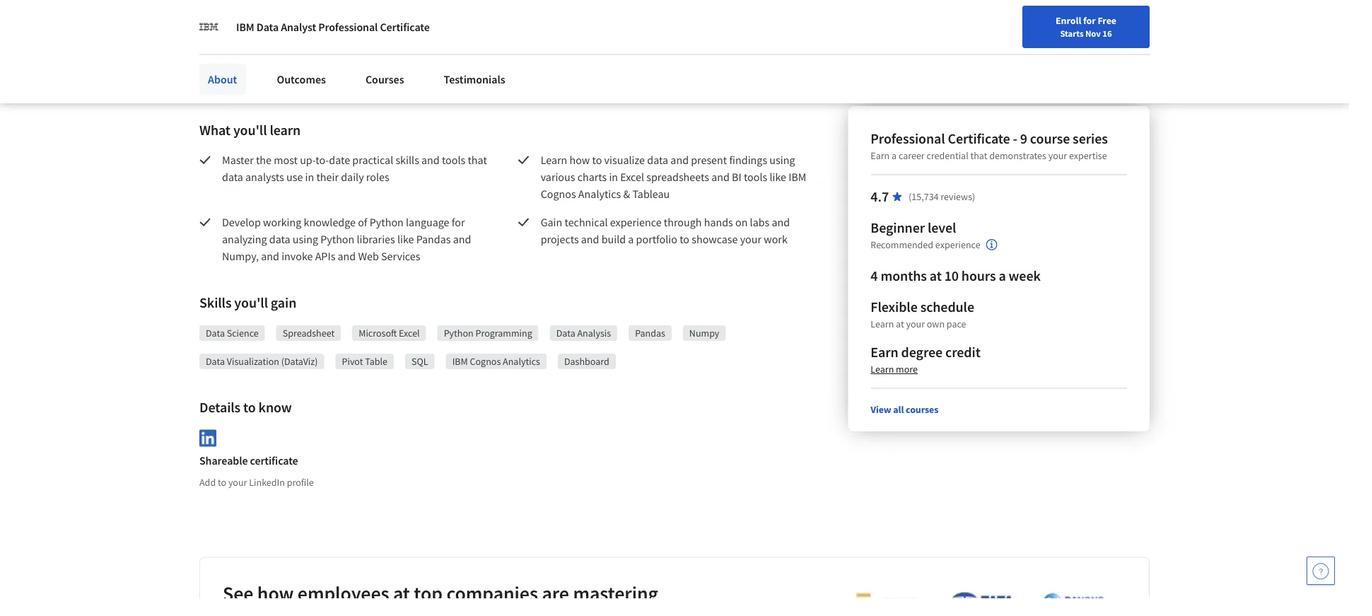 Task type: locate. For each thing, give the bounding box(es) containing it.
pandas down language
[[416, 232, 451, 246]]

1 vertical spatial like
[[397, 232, 414, 246]]

microsoft excel
[[359, 327, 420, 340]]

pandas left the numpy
[[635, 327, 666, 340]]

0 horizontal spatial at
[[896, 318, 904, 330]]

1 vertical spatial data
[[222, 170, 243, 184]]

1 horizontal spatial cognos
[[541, 187, 576, 201]]

0 vertical spatial using
[[770, 153, 795, 167]]

enroll
[[1056, 14, 1082, 27]]

master the most up-to-date practical skills and tools that data analysts use in their daily roles
[[222, 153, 490, 184]]

charts
[[578, 170, 607, 184]]

0 vertical spatial a
[[892, 149, 897, 162]]

information about difficulty level pre-requisites. image
[[987, 239, 998, 250]]

profile
[[287, 476, 314, 489]]

courses
[[366, 65, 404, 79], [366, 72, 404, 86]]

about link down ibm icon
[[199, 57, 246, 88]]

about down ibm icon
[[208, 65, 237, 79]]

1 horizontal spatial experience
[[936, 239, 981, 251]]

details to know
[[199, 399, 292, 416]]

1 vertical spatial tools
[[744, 170, 768, 184]]

level
[[928, 219, 957, 237]]

2 testimonials link from the top
[[435, 64, 514, 95]]

0 horizontal spatial a
[[628, 232, 634, 246]]

earn
[[871, 149, 890, 162], [871, 343, 899, 361]]

2 about from the top
[[208, 72, 237, 86]]

0 vertical spatial earn
[[871, 149, 890, 162]]

your inside flexible schedule learn at your own pace
[[906, 318, 925, 330]]

1 horizontal spatial analytics
[[579, 187, 621, 201]]

0 horizontal spatial python
[[321, 232, 355, 246]]

outcomes link
[[268, 57, 335, 88], [268, 64, 335, 95]]

science
[[227, 327, 259, 340]]

web
[[358, 249, 379, 263]]

0 vertical spatial experience
[[610, 215, 662, 229]]

1 vertical spatial ibm
[[789, 170, 807, 184]]

data for data analysis
[[557, 327, 576, 340]]

excel
[[621, 170, 644, 184], [399, 327, 420, 340]]

that right the 'skills' at the left top of page
[[468, 153, 487, 167]]

1 outcomes from the top
[[277, 65, 326, 79]]

certificate inside professional certificate - 9 course series earn a career credential that demonstrates your expertise
[[948, 130, 1011, 147]]

develop
[[222, 215, 261, 229]]

2 vertical spatial a
[[999, 267, 1006, 285]]

skills
[[199, 294, 232, 312]]

details
[[199, 399, 241, 416]]

python left programming
[[444, 327, 474, 340]]

2 vertical spatial data
[[269, 232, 290, 246]]

1 outcomes link from the top
[[268, 57, 335, 88]]

to down through
[[680, 232, 690, 246]]

analytics down programming
[[503, 355, 540, 368]]

data down data science
[[206, 355, 225, 368]]

that inside professional certificate - 9 course series earn a career credential that demonstrates your expertise
[[971, 149, 988, 162]]

view
[[871, 403, 892, 416]]

1 in from the left
[[305, 170, 314, 184]]

0 vertical spatial excel
[[621, 170, 644, 184]]

cognos down python programming
[[470, 355, 501, 368]]

0 horizontal spatial in
[[305, 170, 314, 184]]

data inside master the most up-to-date practical skills and tools that data analysts use in their daily roles
[[222, 170, 243, 184]]

experience
[[610, 215, 662, 229], [936, 239, 981, 251]]

at down the flexible
[[896, 318, 904, 330]]

2 horizontal spatial ibm
[[789, 170, 807, 184]]

schedule
[[921, 298, 975, 316]]

1 testimonials from the top
[[444, 65, 506, 79]]

what you'll learn
[[199, 121, 301, 139]]

like right bi on the right of page
[[770, 170, 787, 184]]

cognos inside learn how to visualize data and present findings using various charts in excel spreadsheets and bi tools like ibm cognos analytics & tableau
[[541, 187, 576, 201]]

learn inside flexible schedule learn at your own pace
[[871, 318, 894, 330]]

in right use
[[305, 170, 314, 184]]

professional up 'career'
[[871, 130, 945, 147]]

outcomes link for 1st about link from the bottom of the page
[[268, 64, 335, 95]]

excel up &
[[621, 170, 644, 184]]

0 horizontal spatial data
[[222, 170, 243, 184]]

in
[[305, 170, 314, 184], [609, 170, 618, 184]]

1 about from the top
[[208, 65, 237, 79]]

ibm down python programming
[[452, 355, 468, 368]]

learn down the flexible
[[871, 318, 894, 330]]

your left own
[[906, 318, 925, 330]]

work
[[764, 232, 788, 246]]

0 horizontal spatial ibm
[[236, 20, 254, 34]]

0 vertical spatial learn
[[541, 153, 568, 167]]

testimonials
[[444, 65, 506, 79], [444, 72, 506, 86]]

data inside develop working knowledge of python language for analyzing data using python libraries like pandas and numpy, and invoke apis and web services
[[269, 232, 290, 246]]

excel up sql
[[399, 327, 420, 340]]

python
[[370, 215, 404, 229], [321, 232, 355, 246], [444, 327, 474, 340]]

experience up portfolio
[[610, 215, 662, 229]]

know
[[259, 399, 292, 416]]

analytics inside learn how to visualize data and present findings using various charts in excel spreadsheets and bi tools like ibm cognos analytics & tableau
[[579, 187, 621, 201]]

1 horizontal spatial excel
[[621, 170, 644, 184]]

10
[[945, 267, 959, 285]]

(15,734
[[909, 190, 939, 203]]

that
[[971, 149, 988, 162], [468, 153, 487, 167]]

for up nov in the top of the page
[[1084, 14, 1096, 27]]

pivot table
[[342, 355, 388, 368]]

1 horizontal spatial in
[[609, 170, 618, 184]]

visualize
[[604, 153, 645, 167]]

at left 10
[[930, 267, 942, 285]]

courses link for the "testimonials" link related to 2nd about link from the bottom of the page
[[357, 57, 413, 88]]

professional right analyst
[[319, 20, 378, 34]]

your inside professional certificate - 9 course series earn a career credential that demonstrates your expertise
[[1049, 149, 1068, 162]]

1 vertical spatial using
[[293, 232, 318, 246]]

0 horizontal spatial like
[[397, 232, 414, 246]]

0 vertical spatial data
[[647, 153, 669, 167]]

1 courses link from the top
[[357, 57, 413, 88]]

0 horizontal spatial analytics
[[503, 355, 540, 368]]

2 horizontal spatial a
[[999, 267, 1006, 285]]

courses link for the "testimonials" link for 1st about link from the bottom of the page
[[357, 64, 413, 95]]

2 in from the left
[[609, 170, 618, 184]]

1 horizontal spatial for
[[1084, 14, 1096, 27]]

0 vertical spatial cognos
[[541, 187, 576, 201]]

0 vertical spatial at
[[930, 267, 942, 285]]

experience inside gain technical experience through hands on labs and projects and build a portfolio to showcase your work
[[610, 215, 662, 229]]

table
[[365, 355, 388, 368]]

0 vertical spatial ibm
[[236, 20, 254, 34]]

beginner
[[871, 219, 925, 237]]

expertise
[[1070, 149, 1107, 162]]

2 outcomes from the top
[[277, 72, 326, 86]]

shareable
[[199, 454, 248, 468]]

0 horizontal spatial certificate
[[380, 20, 430, 34]]

0 horizontal spatial using
[[293, 232, 318, 246]]

learn
[[270, 121, 301, 139]]

0 horizontal spatial cognos
[[470, 355, 501, 368]]

1 vertical spatial excel
[[399, 327, 420, 340]]

about up what at top
[[208, 72, 237, 86]]

data down working
[[269, 232, 290, 246]]

learn up various
[[541, 153, 568, 167]]

you'll up science
[[234, 294, 268, 312]]

1 horizontal spatial python
[[370, 215, 404, 229]]

through
[[664, 215, 702, 229]]

0 vertical spatial analytics
[[579, 187, 621, 201]]

data down the master
[[222, 170, 243, 184]]

spreadsheet
[[283, 327, 335, 340]]

1 horizontal spatial tools
[[744, 170, 768, 184]]

at
[[930, 267, 942, 285], [896, 318, 904, 330]]

1 horizontal spatial data
[[269, 232, 290, 246]]

2 vertical spatial learn
[[871, 363, 894, 376]]

a inside professional certificate - 9 course series earn a career credential that demonstrates your expertise
[[892, 149, 897, 162]]

2 earn from the top
[[871, 343, 899, 361]]

about for 1st about link from the bottom of the page
[[208, 72, 237, 86]]

microsoft
[[359, 327, 397, 340]]

your
[[977, 16, 996, 29], [1049, 149, 1068, 162], [740, 232, 762, 246], [906, 318, 925, 330], [228, 476, 247, 489]]

1 horizontal spatial ibm
[[452, 355, 468, 368]]

to right how
[[592, 153, 602, 167]]

2 courses from the top
[[366, 72, 404, 86]]

0 horizontal spatial experience
[[610, 215, 662, 229]]

that inside master the most up-to-date practical skills and tools that data analysts use in their daily roles
[[468, 153, 487, 167]]

your down course
[[1049, 149, 1068, 162]]

0 vertical spatial pandas
[[416, 232, 451, 246]]

data left science
[[206, 327, 225, 340]]

a left week
[[999, 267, 1006, 285]]

data
[[647, 153, 669, 167], [222, 170, 243, 184], [269, 232, 290, 246]]

excel inside learn how to visualize data and present findings using various charts in excel spreadsheets and bi tools like ibm cognos analytics & tableau
[[621, 170, 644, 184]]

0 vertical spatial for
[[1084, 14, 1096, 27]]

all
[[894, 403, 904, 416]]

0 horizontal spatial for
[[452, 215, 465, 229]]

None search field
[[202, 9, 541, 37]]

python programming
[[444, 327, 532, 340]]

1 horizontal spatial professional
[[871, 130, 945, 147]]

2 testimonials from the top
[[444, 72, 506, 86]]

in inside master the most up-to-date practical skills and tools that data analysts use in their daily roles
[[305, 170, 314, 184]]

your down shareable certificate
[[228, 476, 247, 489]]

a left 'career'
[[892, 149, 897, 162]]

2 vertical spatial ibm
[[452, 355, 468, 368]]

1 vertical spatial a
[[628, 232, 634, 246]]

1 horizontal spatial certificate
[[948, 130, 1011, 147]]

enroll for free starts nov 16
[[1056, 14, 1117, 39]]

1 vertical spatial at
[[896, 318, 904, 330]]

about link up what at top
[[199, 64, 246, 95]]

2 outcomes link from the top
[[268, 64, 335, 95]]

months
[[881, 267, 927, 285]]

like up services
[[397, 232, 414, 246]]

skills you'll gain
[[199, 294, 297, 312]]

0 vertical spatial like
[[770, 170, 787, 184]]

testimonials link
[[435, 57, 514, 88], [435, 64, 514, 95]]

ibm cognos analytics
[[452, 355, 540, 368]]

2 courses link from the top
[[357, 64, 413, 95]]

present
[[691, 153, 727, 167]]

invoke
[[282, 249, 313, 263]]

a
[[892, 149, 897, 162], [628, 232, 634, 246], [999, 267, 1006, 285]]

help center image
[[1313, 562, 1330, 579]]

hours
[[962, 267, 996, 285]]

2 horizontal spatial data
[[647, 153, 669, 167]]

2 vertical spatial python
[[444, 327, 474, 340]]

you'll for skills
[[234, 294, 268, 312]]

tools right the 'skills' at the left top of page
[[442, 153, 466, 167]]

demonstrates
[[990, 149, 1047, 162]]

data left analysis
[[557, 327, 576, 340]]

python down knowledge
[[321, 232, 355, 246]]

python up libraries
[[370, 215, 404, 229]]

1 vertical spatial pandas
[[635, 327, 666, 340]]

courses for "courses" link related to the "testimonials" link related to 2nd about link from the bottom of the page
[[366, 65, 404, 79]]

0 horizontal spatial that
[[468, 153, 487, 167]]

you'll up the master
[[233, 121, 267, 139]]

pandas
[[416, 232, 451, 246], [635, 327, 666, 340]]

0 vertical spatial tools
[[442, 153, 466, 167]]

english button
[[1053, 0, 1138, 46]]

1 horizontal spatial a
[[892, 149, 897, 162]]

professional certificate - 9 course series earn a career credential that demonstrates your expertise
[[871, 130, 1108, 162]]

1 vertical spatial certificate
[[948, 130, 1011, 147]]

at inside flexible schedule learn at your own pace
[[896, 318, 904, 330]]

daily
[[341, 170, 364, 184]]

reviews)
[[941, 190, 976, 203]]

career
[[1018, 16, 1046, 29]]

findings
[[730, 153, 768, 167]]

1 vertical spatial you'll
[[234, 294, 268, 312]]

using up invoke
[[293, 232, 318, 246]]

0 horizontal spatial pandas
[[416, 232, 451, 246]]

earn inside professional certificate - 9 course series earn a career credential that demonstrates your expertise
[[871, 149, 890, 162]]

(15,734 reviews)
[[909, 190, 976, 203]]

for
[[1084, 14, 1096, 27], [452, 215, 465, 229]]

0 vertical spatial you'll
[[233, 121, 267, 139]]

1 about link from the top
[[199, 57, 246, 88]]

data inside learn how to visualize data and present findings using various charts in excel spreadsheets and bi tools like ibm cognos analytics & tableau
[[647, 153, 669, 167]]

in down visualize at the left
[[609, 170, 618, 184]]

using
[[770, 153, 795, 167], [293, 232, 318, 246]]

1 horizontal spatial that
[[971, 149, 988, 162]]

1 earn from the top
[[871, 149, 890, 162]]

0 horizontal spatial tools
[[442, 153, 466, 167]]

tools down findings
[[744, 170, 768, 184]]

0 vertical spatial professional
[[319, 20, 378, 34]]

1 horizontal spatial at
[[930, 267, 942, 285]]

1 courses from the top
[[366, 65, 404, 79]]

1 testimonials link from the top
[[435, 57, 514, 88]]

cognos down various
[[541, 187, 576, 201]]

find
[[957, 16, 975, 29]]

data up spreadsheets on the top of the page
[[647, 153, 669, 167]]

your down labs
[[740, 232, 762, 246]]

using right findings
[[770, 153, 795, 167]]

1 vertical spatial learn
[[871, 318, 894, 330]]

data
[[257, 20, 279, 34], [206, 327, 225, 340], [557, 327, 576, 340], [206, 355, 225, 368]]

like
[[770, 170, 787, 184], [397, 232, 414, 246]]

that right credential
[[971, 149, 988, 162]]

&
[[624, 187, 630, 201]]

tools inside master the most up-to-date practical skills and tools that data analysts use in their daily roles
[[442, 153, 466, 167]]

to right add
[[218, 476, 226, 489]]

1 vertical spatial for
[[452, 215, 465, 229]]

0 vertical spatial python
[[370, 215, 404, 229]]

data for data science
[[206, 327, 225, 340]]

for right language
[[452, 215, 465, 229]]

earn up learn more link
[[871, 343, 899, 361]]

new
[[998, 16, 1016, 29]]

1 vertical spatial professional
[[871, 130, 945, 147]]

courses link
[[357, 57, 413, 88], [357, 64, 413, 95]]

1 horizontal spatial like
[[770, 170, 787, 184]]

about link
[[199, 57, 246, 88], [199, 64, 246, 95]]

earn left 'career'
[[871, 149, 890, 162]]

1 horizontal spatial using
[[770, 153, 795, 167]]

ibm right ibm icon
[[236, 20, 254, 34]]

learn left more
[[871, 363, 894, 376]]

0 vertical spatial certificate
[[380, 20, 430, 34]]

ibm right bi on the right of page
[[789, 170, 807, 184]]

1 vertical spatial earn
[[871, 343, 899, 361]]

earn inside earn degree credit learn more
[[871, 343, 899, 361]]

analytics down charts
[[579, 187, 621, 201]]

your inside gain technical experience through hands on labs and projects and build a portfolio to showcase your work
[[740, 232, 762, 246]]

1 vertical spatial python
[[321, 232, 355, 246]]

for inside develop working knowledge of python language for analyzing data using python libraries like pandas and numpy, and invoke apis and web services
[[452, 215, 465, 229]]

experience down level
[[936, 239, 981, 251]]

a right build
[[628, 232, 634, 246]]



Task type: describe. For each thing, give the bounding box(es) containing it.
numpy
[[690, 327, 720, 340]]

recommended experience
[[871, 239, 981, 251]]

a inside gain technical experience through hands on labs and projects and build a portfolio to showcase your work
[[628, 232, 634, 246]]

courses for "courses" link associated with the "testimonials" link for 1st about link from the bottom of the page
[[366, 72, 404, 86]]

1 vertical spatial experience
[[936, 239, 981, 251]]

what
[[199, 121, 231, 139]]

gain technical experience through hands on labs and projects and build a portfolio to showcase your work
[[541, 215, 793, 246]]

knowledge
[[304, 215, 356, 229]]

testimonials for the "testimonials" link for 1st about link from the bottom of the page
[[444, 72, 506, 86]]

master
[[222, 153, 254, 167]]

find your new career link
[[950, 14, 1053, 32]]

programming
[[476, 327, 532, 340]]

learn inside earn degree credit learn more
[[871, 363, 894, 376]]

using inside develop working knowledge of python language for analyzing data using python libraries like pandas and numpy, and invoke apis and web services
[[293, 232, 318, 246]]

gain
[[271, 294, 297, 312]]

hands
[[704, 215, 733, 229]]

coursera enterprise logos image
[[835, 591, 1118, 599]]

analyst
[[281, 20, 316, 34]]

on
[[736, 215, 748, 229]]

flexible schedule learn at your own pace
[[871, 298, 975, 330]]

0 horizontal spatial excel
[[399, 327, 420, 340]]

-
[[1013, 130, 1018, 147]]

ibm for ibm data analyst professional certificate
[[236, 20, 254, 34]]

certificate
[[250, 454, 298, 468]]

more
[[896, 363, 918, 376]]

1 horizontal spatial pandas
[[635, 327, 666, 340]]

their
[[317, 170, 339, 184]]

working
[[263, 215, 302, 229]]

gain
[[541, 215, 563, 229]]

free
[[1098, 14, 1117, 27]]

credential
[[927, 149, 969, 162]]

your right find
[[977, 16, 996, 29]]

develop working knowledge of python language for analyzing data using python libraries like pandas and numpy, and invoke apis and web services
[[222, 215, 474, 263]]

that for course
[[971, 149, 988, 162]]

professional inside professional certificate - 9 course series earn a career credential that demonstrates your expertise
[[871, 130, 945, 147]]

view all courses link
[[871, 403, 939, 416]]

own
[[927, 318, 945, 330]]

course
[[1031, 130, 1070, 147]]

testimonials for the "testimonials" link related to 2nd about link from the bottom of the page
[[444, 65, 506, 79]]

analysts
[[245, 170, 284, 184]]

for inside enroll for free starts nov 16
[[1084, 14, 1096, 27]]

ibm for ibm cognos analytics
[[452, 355, 468, 368]]

testimonials link for 1st about link from the bottom of the page
[[435, 64, 514, 95]]

most
[[274, 153, 298, 167]]

outcomes for outcomes link for 2nd about link from the bottom of the page
[[277, 65, 326, 79]]

nov
[[1086, 28, 1101, 39]]

use
[[286, 170, 303, 184]]

showcase
[[692, 232, 738, 246]]

analyzing
[[222, 232, 267, 246]]

ibm image
[[199, 17, 219, 37]]

4 months at 10 hours a week
[[871, 267, 1041, 285]]

earn degree credit learn more
[[871, 343, 981, 376]]

outcomes for outcomes link corresponding to 1st about link from the bottom of the page
[[277, 72, 326, 86]]

tools inside learn how to visualize data and present findings using various charts in excel spreadsheets and bi tools like ibm cognos analytics & tableau
[[744, 170, 768, 184]]

1 vertical spatial cognos
[[470, 355, 501, 368]]

libraries
[[357, 232, 395, 246]]

to left know
[[243, 399, 256, 416]]

up-
[[300, 153, 316, 167]]

week
[[1009, 267, 1041, 285]]

practical
[[353, 153, 393, 167]]

like inside learn how to visualize data and present findings using various charts in excel spreadsheets and bi tools like ibm cognos analytics & tableau
[[770, 170, 787, 184]]

pandas inside develop working knowledge of python language for analyzing data using python libraries like pandas and numpy, and invoke apis and web services
[[416, 232, 451, 246]]

learn inside learn how to visualize data and present findings using various charts in excel spreadsheets and bi tools like ibm cognos analytics & tableau
[[541, 153, 568, 167]]

tableau
[[633, 187, 670, 201]]

in inside learn how to visualize data and present findings using various charts in excel spreadsheets and bi tools like ibm cognos analytics & tableau
[[609, 170, 618, 184]]

credit
[[946, 343, 981, 361]]

to inside gain technical experience through hands on labs and projects and build a portfolio to showcase your work
[[680, 232, 690, 246]]

like inside develop working knowledge of python language for analyzing data using python libraries like pandas and numpy, and invoke apis and web services
[[397, 232, 414, 246]]

learn more link
[[871, 363, 918, 376]]

build
[[602, 232, 626, 246]]

4.7
[[871, 188, 889, 205]]

of
[[358, 215, 368, 229]]

spreadsheets
[[647, 170, 709, 184]]

add to your linkedin profile
[[199, 476, 314, 489]]

data visualization (dataviz)
[[206, 355, 318, 368]]

and inside master the most up-to-date practical skills and tools that data analysts use in their daily roles
[[422, 153, 440, 167]]

skills
[[396, 153, 419, 167]]

that for to-
[[468, 153, 487, 167]]

portfolio
[[636, 232, 678, 246]]

career
[[899, 149, 925, 162]]

the
[[256, 153, 272, 167]]

data left analyst
[[257, 20, 279, 34]]

16
[[1103, 28, 1112, 39]]

bi
[[732, 170, 742, 184]]

series
[[1073, 130, 1108, 147]]

to-
[[316, 153, 329, 167]]

you'll for what
[[233, 121, 267, 139]]

data for data visualization (dataviz)
[[206, 355, 225, 368]]

english
[[1078, 16, 1113, 30]]

how
[[570, 153, 590, 167]]

2 about link from the top
[[199, 64, 246, 95]]

dashboard
[[564, 355, 610, 368]]

to inside learn how to visualize data and present findings using various charts in excel spreadsheets and bi tools like ibm cognos analytics & tableau
[[592, 153, 602, 167]]

shareable certificate
[[199, 454, 298, 468]]

flexible
[[871, 298, 918, 316]]

apis
[[315, 249, 336, 263]]

courses
[[906, 403, 939, 416]]

testimonials link for 2nd about link from the bottom of the page
[[435, 57, 514, 88]]

add
[[199, 476, 216, 489]]

about for 2nd about link from the bottom of the page
[[208, 65, 237, 79]]

1 vertical spatial analytics
[[503, 355, 540, 368]]

find your new career
[[957, 16, 1046, 29]]

learn how to visualize data and present findings using various charts in excel spreadsheets and bi tools like ibm cognos analytics & tableau
[[541, 153, 809, 201]]

pivot
[[342, 355, 363, 368]]

starts
[[1061, 28, 1084, 39]]

2 horizontal spatial python
[[444, 327, 474, 340]]

services
[[381, 249, 420, 263]]

analysis
[[578, 327, 611, 340]]

degree
[[902, 343, 943, 361]]

data science
[[206, 327, 259, 340]]

numpy,
[[222, 249, 259, 263]]

beginner level
[[871, 219, 957, 237]]

using inside learn how to visualize data and present findings using various charts in excel spreadsheets and bi tools like ibm cognos analytics & tableau
[[770, 153, 795, 167]]

9
[[1021, 130, 1028, 147]]

ibm inside learn how to visualize data and present findings using various charts in excel spreadsheets and bi tools like ibm cognos analytics & tableau
[[789, 170, 807, 184]]

0 horizontal spatial professional
[[319, 20, 378, 34]]

outcomes link for 2nd about link from the bottom of the page
[[268, 57, 335, 88]]

ibm data analyst professional certificate
[[236, 20, 430, 34]]

recommended
[[871, 239, 934, 251]]

language
[[406, 215, 450, 229]]

4
[[871, 267, 878, 285]]

view all courses
[[871, 403, 939, 416]]



Task type: vqa. For each thing, say whether or not it's contained in the screenshot.
find your new career
yes



